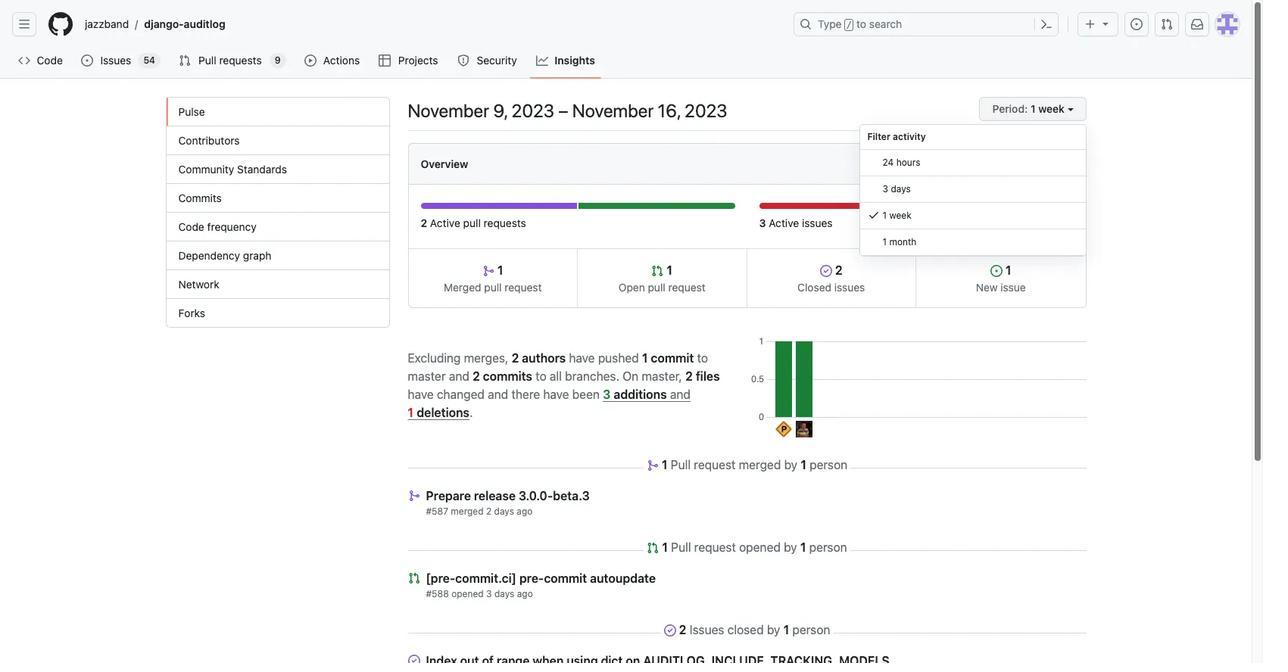 Task type: vqa. For each thing, say whether or not it's contained in the screenshot.


Task type: describe. For each thing, give the bounding box(es) containing it.
community standards link
[[166, 155, 389, 184]]

forks link
[[166, 299, 389, 327]]

0 vertical spatial git pull request image
[[179, 55, 191, 67]]

frequency
[[207, 220, 257, 233]]

0 horizontal spatial requests
[[219, 54, 262, 67]]

pull for 1 pull request merged by 1 person
[[671, 458, 691, 472]]

0 vertical spatial pull
[[199, 54, 216, 67]]

/ for jazzband
[[135, 18, 138, 31]]

24 hours link
[[860, 150, 1086, 177]]

#588
[[426, 589, 449, 600]]

autoupdate
[[590, 572, 656, 586]]

there
[[512, 387, 540, 401]]

merged inside prepare release 3.0.0-beta.3 #587 merged 2 days ago
[[451, 506, 484, 517]]

homepage image
[[48, 12, 73, 36]]

network link
[[166, 270, 389, 299]]

1 horizontal spatial and
[[488, 387, 508, 401]]

dependency graph link
[[166, 242, 389, 270]]

2 up 'commits'
[[512, 351, 519, 365]]

by for merged
[[784, 458, 798, 472]]

1 week button
[[980, 97, 1087, 121]]

opened inside [pre-commit.ci] pre-commit autoupdate #588 opened 3 days ago
[[452, 589, 484, 600]]

0 horizontal spatial issue opened image
[[991, 265, 1003, 277]]

to inside to master and
[[697, 351, 708, 365]]

[pre-commit.ci] pre-commit autoupdate #588 opened 3 days ago
[[426, 572, 656, 600]]

release
[[474, 489, 516, 503]]

open
[[619, 281, 645, 294]]

issue closed image
[[664, 625, 676, 637]]

issue closed image
[[820, 265, 832, 277]]

and inside to master and
[[449, 369, 470, 383]]

1 inside popup button
[[1031, 102, 1036, 115]]

0 vertical spatial opened
[[739, 541, 781, 555]]

active for pull
[[430, 217, 461, 230]]

3 inside [pre-commit.ci] pre-commit autoupdate #588 opened 3 days ago
[[486, 589, 492, 600]]

filter
[[868, 131, 891, 142]]

16,
[[658, 100, 681, 121]]

have up branches.
[[569, 351, 595, 365]]

1 inside 2 commits to all branches.   on master, 2 files have changed and there have been 3 additions and 1 deletions .
[[408, 406, 414, 419]]

to for 2 commits to all branches.   on master, 2 files have changed and there have been 3 additions and 1 deletions .
[[536, 369, 547, 383]]

1 vertical spatial git merge image
[[647, 460, 659, 472]]

list containing jazzband
[[79, 12, 785, 36]]

new
[[976, 281, 998, 294]]

on
[[623, 369, 639, 383]]

pulse
[[178, 105, 205, 118]]

files
[[696, 369, 720, 383]]

to master and
[[408, 351, 708, 383]]

menu containing filter activity
[[859, 124, 1087, 257]]

closed
[[798, 281, 832, 294]]

insights link
[[530, 49, 601, 72]]

by for opened
[[784, 541, 797, 555]]

django-
[[144, 17, 184, 30]]

issue opened image
[[81, 55, 93, 67]]

insights
[[555, 54, 595, 67]]

2 down merges,
[[473, 369, 480, 383]]

dependency graph
[[178, 249, 272, 262]]

3 days link
[[860, 177, 1086, 203]]

network
[[178, 278, 219, 291]]

projects
[[398, 54, 438, 67]]

1 horizontal spatial git merge image
[[483, 265, 495, 277]]

0 vertical spatial days
[[891, 183, 911, 195]]

0 vertical spatial merged
[[739, 458, 781, 472]]

0 horizontal spatial 1 week
[[883, 210, 912, 221]]

play image
[[304, 55, 316, 67]]

code for code
[[37, 54, 63, 67]]

commits link
[[166, 184, 389, 213]]

/ for type
[[847, 20, 852, 30]]

activity
[[893, 131, 926, 142]]

all
[[550, 369, 562, 383]]

new issue
[[976, 281, 1026, 294]]

graph image
[[536, 55, 549, 67]]

overview
[[421, 158, 469, 170]]

1 horizontal spatial issue opened image
[[1131, 18, 1143, 30]]

request for 1 pull request merged by 1 person
[[694, 458, 736, 472]]

merged pull request
[[444, 281, 542, 294]]

type / to search
[[818, 17, 902, 30]]

filter activity
[[868, 131, 926, 142]]

pre-
[[520, 572, 544, 586]]

additions
[[614, 387, 667, 401]]

2 vertical spatial by
[[767, 623, 781, 637]]

commit.ci]
[[455, 572, 517, 586]]

code frequency
[[178, 220, 257, 233]]

month
[[890, 236, 917, 248]]

1 month
[[883, 236, 917, 248]]

merged
[[444, 281, 481, 294]]

0 vertical spatial git pull request image
[[1161, 18, 1173, 30]]

jazzband link
[[79, 12, 135, 36]]

2 issues         closed by 1 person
[[679, 623, 831, 637]]

hours
[[897, 157, 921, 168]]

#587
[[426, 506, 448, 517]]

[pre-commit.ci] pre-commit autoupdate link
[[426, 572, 656, 586]]

commit inside [pre-commit.ci] pre-commit autoupdate #588 opened 3 days ago
[[544, 572, 587, 586]]

pulse link
[[166, 98, 389, 127]]

2 inside prepare release 3.0.0-beta.3 #587 merged 2 days ago
[[486, 506, 492, 517]]

2 down overview at the left top of page
[[421, 217, 427, 230]]

notifications image
[[1192, 18, 1204, 30]]

auditlog
[[184, 17, 225, 30]]

deletions
[[417, 406, 470, 419]]

beta.3
[[553, 489, 590, 503]]

24 hours
[[883, 157, 921, 168]]

prepare
[[426, 489, 471, 503]]

closed image
[[408, 655, 420, 664]]

–
[[559, 100, 568, 121]]

community
[[178, 163, 234, 176]]

24
[[883, 157, 894, 168]]

closed
[[728, 623, 764, 637]]

branches.
[[565, 369, 620, 383]]

1 pull request opened by 1 person
[[662, 541, 847, 555]]

2 active pull requests
[[421, 217, 526, 230]]

security
[[477, 54, 517, 67]]

plus image
[[1085, 18, 1097, 30]]



Task type: locate. For each thing, give the bounding box(es) containing it.
1 horizontal spatial opened
[[739, 541, 781, 555]]

active for issues
[[769, 217, 799, 230]]

have down master
[[408, 387, 434, 401]]

0 horizontal spatial november
[[408, 100, 489, 121]]

pull right merged
[[484, 281, 502, 294]]

days down commit.ci] on the bottom of the page
[[495, 589, 515, 600]]

3 active issues
[[759, 217, 833, 230]]

1 horizontal spatial issues
[[690, 623, 725, 637]]

0 vertical spatial person
[[810, 458, 848, 472]]

2 ago from the top
[[517, 589, 533, 600]]

insights element
[[166, 97, 390, 328]]

1 horizontal spatial merged
[[739, 458, 781, 472]]

authors
[[522, 351, 566, 365]]

been
[[572, 387, 600, 401]]

0 vertical spatial week
[[1039, 102, 1065, 115]]

2 down release
[[486, 506, 492, 517]]

git merge image down additions at the bottom of page
[[647, 460, 659, 472]]

1 horizontal spatial git pull request image
[[408, 573, 420, 585]]

git pull request image
[[1161, 18, 1173, 30], [652, 265, 664, 277], [647, 542, 659, 555]]

week inside popup button
[[1039, 102, 1065, 115]]

1 vertical spatial requests
[[484, 217, 526, 230]]

ago down pre-
[[517, 589, 533, 600]]

graph
[[243, 249, 272, 262]]

ago inside [pre-commit.ci] pre-commit autoupdate #588 opened 3 days ago
[[517, 589, 533, 600]]

code for code frequency
[[178, 220, 204, 233]]

days inside [pre-commit.ci] pre-commit autoupdate #588 opened 3 days ago
[[495, 589, 515, 600]]

/ inside jazzband / django-auditlog
[[135, 18, 138, 31]]

git pull request image right 54
[[179, 55, 191, 67]]

0 vertical spatial code
[[37, 54, 63, 67]]

1 vertical spatial merged
[[451, 506, 484, 517]]

forks
[[178, 307, 205, 320]]

0 vertical spatial issues
[[100, 54, 131, 67]]

1 2023 from the left
[[512, 100, 555, 121]]

pushed
[[598, 351, 639, 365]]

0 vertical spatial 1 week
[[1031, 102, 1065, 115]]

1 horizontal spatial code
[[178, 220, 204, 233]]

by
[[784, 458, 798, 472], [784, 541, 797, 555], [767, 623, 781, 637]]

to for type / to search
[[857, 17, 867, 30]]

2 vertical spatial pull
[[671, 541, 691, 555]]

check image
[[868, 209, 880, 221]]

person
[[810, 458, 848, 472], [810, 541, 847, 555], [793, 623, 831, 637]]

2023 left –
[[512, 100, 555, 121]]

request for 1 pull request opened by 1 person
[[694, 541, 736, 555]]

1 horizontal spatial requests
[[484, 217, 526, 230]]

1 month link
[[860, 230, 1086, 256]]

commit left autoupdate
[[544, 572, 587, 586]]

shield image
[[458, 55, 470, 67]]

ago down 3.0.0-
[[517, 506, 533, 517]]

2 vertical spatial git pull request image
[[647, 542, 659, 555]]

1 horizontal spatial /
[[847, 20, 852, 30]]

pull
[[463, 217, 481, 230], [484, 281, 502, 294], [648, 281, 666, 294]]

pull right open
[[648, 281, 666, 294]]

days inside prepare release 3.0.0-beta.3 #587 merged 2 days ago
[[494, 506, 514, 517]]

1 vertical spatial issues
[[835, 281, 865, 294]]

0 horizontal spatial commit
[[544, 572, 587, 586]]

pull requests
[[199, 54, 262, 67]]

changed
[[437, 387, 485, 401]]

and up changed
[[449, 369, 470, 383]]

2 vertical spatial git merge image
[[408, 490, 420, 502]]

1 vertical spatial week
[[890, 210, 912, 221]]

git pull request image up open pull request
[[652, 265, 664, 277]]

request for merged pull request
[[505, 281, 542, 294]]

2 2023 from the left
[[685, 100, 728, 121]]

2 commits to all branches.   on master, 2 files have changed and there have been 3 additions and 1 deletions .
[[408, 369, 720, 419]]

code right code image
[[37, 54, 63, 67]]

1 vertical spatial ago
[[517, 589, 533, 600]]

ago
[[517, 506, 533, 517], [517, 589, 533, 600]]

code down commits
[[178, 220, 204, 233]]

2 horizontal spatial and
[[670, 387, 691, 401]]

1
[[1031, 102, 1036, 115], [883, 210, 887, 221], [883, 236, 887, 248], [495, 264, 503, 277], [664, 264, 673, 277], [1003, 264, 1012, 277], [642, 351, 648, 365], [408, 406, 414, 419], [662, 458, 668, 472], [801, 458, 807, 472], [662, 541, 668, 555], [801, 541, 806, 555], [784, 623, 789, 637]]

1 november from the left
[[408, 100, 489, 121]]

2023 right 16, at the right top
[[685, 100, 728, 121]]

list
[[79, 12, 785, 36]]

have down "all"
[[543, 387, 569, 401]]

pull up merged
[[463, 217, 481, 230]]

excluding merges, 2 authors have pushed 1 commit
[[408, 351, 694, 365]]

ago inside prepare release 3.0.0-beta.3 #587 merged 2 days ago
[[517, 506, 533, 517]]

2 november from the left
[[573, 100, 654, 121]]

contributors
[[178, 134, 240, 147]]

git merge image
[[483, 265, 495, 277], [647, 460, 659, 472], [408, 490, 420, 502]]

days down "prepare release 3.0.0-beta.3" link at left bottom
[[494, 506, 514, 517]]

pull for 1 pull request opened by 1 person
[[671, 541, 691, 555]]

and down 'commits'
[[488, 387, 508, 401]]

1 pull request merged by 1 person
[[662, 458, 848, 472]]

1 vertical spatial opened
[[452, 589, 484, 600]]

1 vertical spatial issue opened image
[[991, 265, 1003, 277]]

0 horizontal spatial pull
[[463, 217, 481, 230]]

0 vertical spatial issue opened image
[[1131, 18, 1143, 30]]

opened
[[739, 541, 781, 555], [452, 589, 484, 600]]

1 vertical spatial issues
[[690, 623, 725, 637]]

2 vertical spatial to
[[536, 369, 547, 383]]

1 vertical spatial pull
[[671, 458, 691, 472]]

active up the closed
[[769, 217, 799, 230]]

/ inside the type / to search
[[847, 20, 852, 30]]

2 horizontal spatial pull
[[648, 281, 666, 294]]

0 vertical spatial by
[[784, 458, 798, 472]]

master
[[408, 369, 446, 383]]

1 vertical spatial days
[[494, 506, 514, 517]]

0 horizontal spatial active
[[430, 217, 461, 230]]

pull for open
[[648, 281, 666, 294]]

requests left 9
[[219, 54, 262, 67]]

1 horizontal spatial 1 week
[[1031, 102, 1065, 115]]

issues
[[802, 217, 833, 230], [835, 281, 865, 294]]

contributors link
[[166, 127, 389, 155]]

commits
[[178, 192, 222, 205]]

1 active from the left
[[430, 217, 461, 230]]

1 vertical spatial by
[[784, 541, 797, 555]]

to up 'files'
[[697, 351, 708, 365]]

actions
[[323, 54, 360, 67]]

prepare release 3.0.0-beta.3 link
[[426, 489, 590, 503]]

git merge image up merged pull request
[[483, 265, 495, 277]]

community standards
[[178, 163, 287, 176]]

0 horizontal spatial git pull request image
[[179, 55, 191, 67]]

november right –
[[573, 100, 654, 121]]

2 vertical spatial person
[[793, 623, 831, 637]]

week
[[1039, 102, 1065, 115], [890, 210, 912, 221]]

pull
[[199, 54, 216, 67], [671, 458, 691, 472], [671, 541, 691, 555]]

git pull request image
[[179, 55, 191, 67], [408, 573, 420, 585]]

to left "all"
[[536, 369, 547, 383]]

command palette image
[[1041, 18, 1053, 30]]

requests
[[219, 54, 262, 67], [484, 217, 526, 230]]

0 horizontal spatial git merge image
[[408, 490, 420, 502]]

issues up issue closed image
[[802, 217, 833, 230]]

0 horizontal spatial week
[[890, 210, 912, 221]]

dependency
[[178, 249, 240, 262]]

issue
[[1001, 281, 1026, 294]]

2 left 'files'
[[686, 369, 693, 383]]

1 week inside popup button
[[1031, 102, 1065, 115]]

0 vertical spatial to
[[857, 17, 867, 30]]

/ left django-
[[135, 18, 138, 31]]

0 horizontal spatial to
[[536, 369, 547, 383]]

[pre-
[[426, 572, 455, 586]]

0 horizontal spatial 2023
[[512, 100, 555, 121]]

1 week link
[[860, 203, 1086, 230]]

1 horizontal spatial active
[[769, 217, 799, 230]]

standards
[[237, 163, 287, 176]]

november
[[408, 100, 489, 121], [573, 100, 654, 121]]

1 horizontal spatial 2023
[[685, 100, 728, 121]]

issue opened image
[[1131, 18, 1143, 30], [991, 265, 1003, 277]]

0 vertical spatial git merge image
[[483, 265, 495, 277]]

1 week
[[1031, 102, 1065, 115], [883, 210, 912, 221]]

3.0.0-
[[519, 489, 553, 503]]

git pull request image left notifications icon
[[1161, 18, 1173, 30]]

person for 1 pull request merged by 1 person
[[810, 458, 848, 472]]

0 horizontal spatial issues
[[100, 54, 131, 67]]

git pull request image up autoupdate
[[647, 542, 659, 555]]

security link
[[452, 49, 524, 72]]

code frequency link
[[166, 213, 389, 242]]

commits
[[483, 369, 533, 383]]

actions link
[[298, 49, 367, 72]]

excluding
[[408, 351, 461, 365]]

.
[[470, 406, 473, 419]]

issues right the closed
[[835, 281, 865, 294]]

prepare release 3.0.0-beta.3 #587 merged 2 days ago
[[426, 489, 590, 517]]

commit
[[651, 351, 694, 365], [544, 572, 587, 586]]

0 horizontal spatial merged
[[451, 506, 484, 517]]

commit up master,
[[651, 351, 694, 365]]

open pull request
[[619, 281, 706, 294]]

9,
[[493, 100, 508, 121]]

git pull request image left "[pre-"
[[408, 573, 420, 585]]

pull for merged
[[484, 281, 502, 294]]

merges,
[[464, 351, 509, 365]]

issues right issue closed icon at the right of the page
[[690, 623, 725, 637]]

code link
[[12, 49, 69, 72]]

3 inside 3 days link
[[883, 183, 889, 195]]

triangle down image
[[1100, 17, 1112, 30]]

0 horizontal spatial issues
[[802, 217, 833, 230]]

table image
[[379, 55, 391, 67]]

days down 24 hours
[[891, 183, 911, 195]]

search
[[870, 17, 902, 30]]

active down overview at the left top of page
[[430, 217, 461, 230]]

and
[[449, 369, 470, 383], [488, 387, 508, 401], [670, 387, 691, 401]]

1 horizontal spatial week
[[1039, 102, 1065, 115]]

jazzband / django-auditlog
[[85, 17, 225, 31]]

person for 1 pull request opened by 1 person
[[810, 541, 847, 555]]

2 up closed issues
[[832, 264, 843, 277]]

2 right issue closed icon at the right of the page
[[679, 623, 687, 637]]

and down master,
[[670, 387, 691, 401]]

1 vertical spatial git pull request image
[[652, 265, 664, 277]]

/ right type
[[847, 20, 852, 30]]

1 vertical spatial git pull request image
[[408, 573, 420, 585]]

2 horizontal spatial to
[[857, 17, 867, 30]]

to inside 2 commits to all branches.   on master, 2 files have changed and there have been 3 additions and 1 deletions .
[[536, 369, 547, 383]]

code image
[[18, 55, 30, 67]]

0 horizontal spatial code
[[37, 54, 63, 67]]

0 vertical spatial issues
[[802, 217, 833, 230]]

issue opened image up new issue
[[991, 265, 1003, 277]]

2 vertical spatial days
[[495, 589, 515, 600]]

0 horizontal spatial opened
[[452, 589, 484, 600]]

2 horizontal spatial git merge image
[[647, 460, 659, 472]]

type
[[818, 17, 842, 30]]

1 horizontal spatial commit
[[651, 351, 694, 365]]

2 active from the left
[[769, 217, 799, 230]]

1 horizontal spatial pull
[[484, 281, 502, 294]]

2
[[421, 217, 427, 230], [832, 264, 843, 277], [512, 351, 519, 365], [473, 369, 480, 383], [686, 369, 693, 383], [486, 506, 492, 517], [679, 623, 687, 637]]

to left search
[[857, 17, 867, 30]]

master,
[[642, 369, 682, 383]]

54
[[144, 55, 155, 66]]

1 horizontal spatial issues
[[835, 281, 865, 294]]

3 days
[[883, 183, 911, 195]]

0 vertical spatial requests
[[219, 54, 262, 67]]

0 horizontal spatial /
[[135, 18, 138, 31]]

1 vertical spatial to
[[697, 351, 708, 365]]

0 vertical spatial ago
[[517, 506, 533, 517]]

issue opened image right triangle down icon
[[1131, 18, 1143, 30]]

code
[[37, 54, 63, 67], [178, 220, 204, 233]]

django-auditlog link
[[138, 12, 232, 36]]

0 vertical spatial commit
[[651, 351, 694, 365]]

code inside insights 'element'
[[178, 220, 204, 233]]

3
[[883, 183, 889, 195], [759, 217, 766, 230], [603, 387, 611, 401], [486, 589, 492, 600]]

requests up merged pull request
[[484, 217, 526, 230]]

9
[[275, 55, 281, 66]]

git merge image left prepare
[[408, 490, 420, 502]]

3 inside 2 commits to all branches.   on master, 2 files have changed and there have been 3 additions and 1 deletions .
[[603, 387, 611, 401]]

0 horizontal spatial and
[[449, 369, 470, 383]]

1 horizontal spatial to
[[697, 351, 708, 365]]

jazzband
[[85, 17, 129, 30]]

1 ago from the top
[[517, 506, 533, 517]]

closed issues
[[798, 281, 865, 294]]

menu
[[859, 124, 1087, 257]]

1 horizontal spatial november
[[573, 100, 654, 121]]

1 vertical spatial person
[[810, 541, 847, 555]]

issues right issue opened icon
[[100, 54, 131, 67]]

november left 9,
[[408, 100, 489, 121]]

request for open pull request
[[669, 281, 706, 294]]

1 vertical spatial commit
[[544, 572, 587, 586]]

1 vertical spatial code
[[178, 220, 204, 233]]

1 vertical spatial 1 week
[[883, 210, 912, 221]]

issues
[[100, 54, 131, 67], [690, 623, 725, 637]]

november 9, 2023 – november 16, 2023
[[408, 100, 728, 121]]



